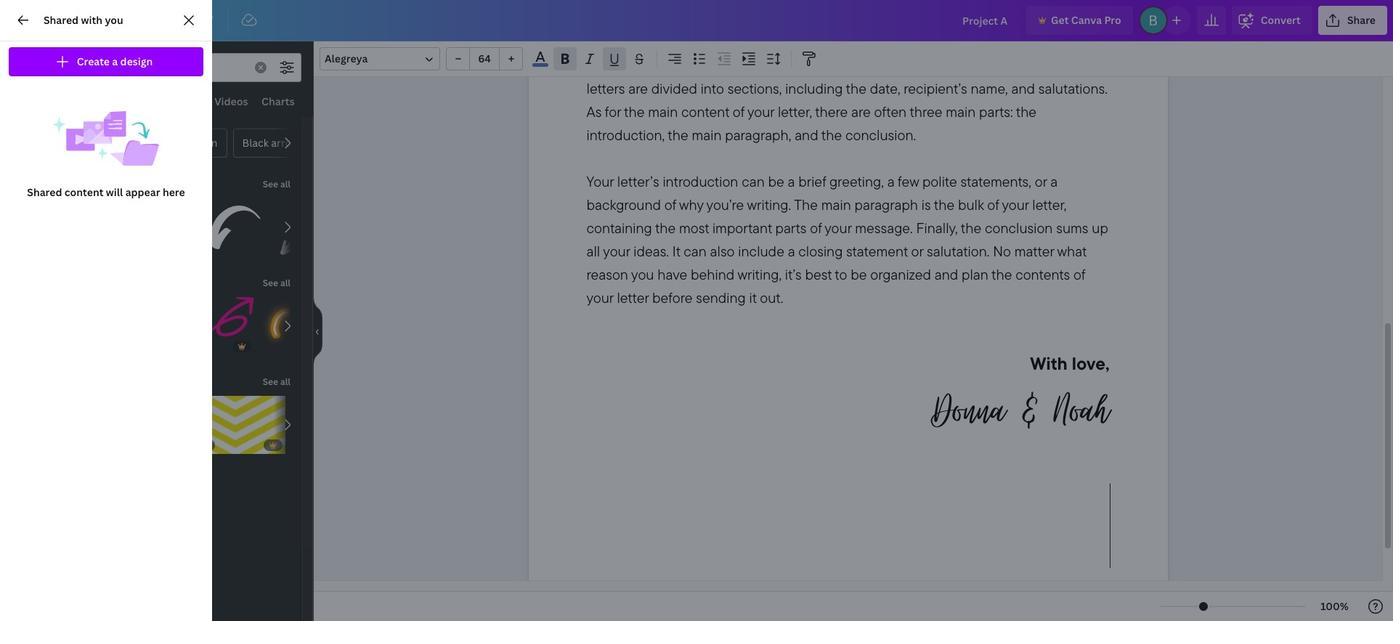 Task type: vqa. For each thing, say whether or not it's contained in the screenshot.
more
no



Task type: locate. For each thing, give the bounding box(es) containing it.
Search elements search field
[[104, 54, 246, 81]]

h
[[1095, 381, 1110, 440]]

arrow right red
[[106, 136, 134, 150]]

0 vertical spatial can
[[613, 56, 636, 74]]

a left 'brief'
[[788, 172, 795, 191]]

1 vertical spatial graphics button
[[73, 169, 120, 198]]

0 vertical spatial content
[[682, 103, 730, 121]]

2 vertical spatial see all
[[263, 376, 291, 388]]

1 horizontal spatial are
[[852, 103, 871, 121]]

letter, down including at the top right of page
[[778, 103, 812, 121]]

1 vertical spatial content
[[65, 185, 104, 199]]

convert button
[[1232, 6, 1313, 35]]

and down there
[[795, 126, 819, 144]]

of
[[691, 33, 703, 51], [733, 103, 745, 121], [665, 196, 676, 214], [988, 196, 999, 214], [810, 219, 822, 237], [1074, 265, 1086, 284]]

black arrow button
[[233, 129, 309, 158]]

the down bulk
[[961, 219, 982, 237]]

why
[[679, 196, 704, 214]]

salutation.
[[927, 242, 990, 260]]

or up organized
[[912, 242, 924, 260]]

be up the writing.
[[768, 172, 785, 191]]

you're right if
[[597, 33, 635, 51]]

letter down reason
[[617, 289, 649, 307]]

graphics button down the design
[[102, 88, 159, 116]]

be
[[640, 56, 656, 74], [768, 172, 785, 191], [851, 265, 867, 284]]

or up sections,
[[762, 56, 775, 74]]

content
[[682, 103, 730, 121], [65, 185, 104, 199]]

1 see all button from the top
[[261, 169, 292, 198]]

message.
[[855, 219, 913, 237]]

see all up 30.0s group
[[263, 376, 291, 388]]

letter, inside your letter's introduction can be a brief greeting, a few polite statements, or a background of why you're writing. the main paragraph is the bulk of your letter, containing the most important parts of your message. finally, the conclusion sums up all your ideas. it can also include a closing statement or salutation. no matter what reason you have behind writing, it's best to be organized and plan the contents of your letter before sending it out.
[[1033, 196, 1067, 214]]

important
[[713, 219, 772, 237]]

main right the
[[822, 196, 851, 214]]

can right you
[[613, 56, 636, 74]]

graphics button down red
[[73, 169, 120, 198]]

and down salutation.
[[935, 265, 959, 284]]

of left writing
[[691, 33, 703, 51]]

behind
[[691, 265, 735, 284]]

0 vertical spatial shared
[[44, 13, 79, 27]]

are left often
[[852, 103, 871, 121]]

all
[[280, 178, 291, 190], [587, 242, 600, 260], [280, 277, 291, 289], [280, 376, 291, 388]]

letter's
[[617, 172, 660, 191]]

letter inside if you're thinking of writing a letter yourself, make your intentions clear from the start. you can be fun and creative or straightforward, depending on your needs. most letters are divided into sections, including the date, recipient's name, and salutations. as for the main content of your letter, there are often three main parts: the introduction, the main paragraph, and the conclusion.
[[761, 33, 793, 51]]

bulk
[[958, 196, 984, 214]]

be right to at right top
[[851, 265, 867, 284]]

0 vertical spatial or
[[762, 56, 775, 74]]

0 horizontal spatial are
[[629, 79, 648, 98]]

intentions
[[917, 33, 978, 51]]

arrow for red arrow
[[106, 136, 134, 150]]

0 horizontal spatial be
[[640, 56, 656, 74]]

convert
[[1261, 13, 1301, 27]]

the
[[794, 196, 818, 214]]

the down no
[[992, 265, 1012, 284]]

1 vertical spatial letter
[[617, 289, 649, 307]]

most
[[1042, 56, 1073, 74]]

0 vertical spatial see all
[[263, 178, 291, 190]]

shared left the with
[[44, 13, 79, 27]]

of up "closing"
[[810, 219, 822, 237]]

see all down black arrow button
[[263, 178, 291, 190]]

1 horizontal spatial letter,
[[1033, 196, 1067, 214]]

here
[[163, 185, 185, 199]]

1 vertical spatial you
[[632, 265, 654, 284]]

1 vertical spatial see all
[[263, 277, 291, 289]]

you inside your letter's introduction can be a brief greeting, a few polite statements, or a background of why you're writing. the main paragraph is the bulk of your letter, containing the most important parts of your message. finally, the conclusion sums up all your ideas. it can also include a closing statement or salutation. no matter what reason you have behind writing, it's best to be organized and plan the contents of your letter before sending it out.
[[632, 265, 654, 284]]

needs.
[[998, 56, 1039, 74]]

templates button
[[0, 41, 52, 94]]

as
[[587, 103, 602, 121]]

make
[[851, 33, 884, 51]]

can up the writing.
[[742, 172, 765, 191]]

parts:
[[980, 103, 1013, 121]]

1 horizontal spatial can
[[684, 242, 707, 260]]

3 see all from the top
[[263, 376, 291, 388]]

1 vertical spatial be
[[768, 172, 785, 191]]

or
[[762, 56, 775, 74], [1035, 172, 1047, 191], [912, 242, 924, 260]]

0 vertical spatial see
[[263, 178, 278, 190]]

canva
[[1072, 13, 1102, 27]]

recipient's
[[904, 79, 968, 98]]

yourself,
[[796, 33, 847, 51]]

graphics down the design
[[108, 94, 152, 108]]

2 vertical spatial be
[[851, 265, 867, 284]]

create
[[77, 54, 110, 68]]

graphics button for videos button
[[102, 88, 159, 116]]

0 vertical spatial graphics
[[108, 94, 152, 108]]

1 vertical spatial can
[[742, 172, 765, 191]]

1 vertical spatial you're
[[707, 196, 744, 214]]

you right the with
[[105, 13, 123, 27]]

0 horizontal spatial letter,
[[778, 103, 812, 121]]

down
[[191, 136, 218, 150]]

1 horizontal spatial you're
[[707, 196, 744, 214]]

a right writing
[[751, 33, 758, 51]]

1 see all from the top
[[263, 178, 291, 190]]

0 horizontal spatial arrow
[[106, 136, 134, 150]]

a
[[751, 33, 758, 51], [112, 54, 118, 68], [788, 172, 795, 191], [888, 172, 895, 191], [1051, 172, 1058, 191], [788, 242, 795, 260]]

1 horizontal spatial content
[[682, 103, 730, 121]]

1 horizontal spatial arrow
[[271, 136, 299, 150]]

0 vertical spatial graphics button
[[102, 88, 159, 116]]

home
[[58, 13, 88, 27]]

sums
[[1057, 219, 1089, 237]]

2 see from the top
[[263, 277, 278, 289]]

main down 'divided' on the top of page
[[648, 103, 678, 121]]

shared
[[44, 13, 79, 27], [27, 185, 62, 199]]

graphics button
[[102, 88, 159, 116], [73, 169, 120, 198]]

shared left 'brushstroke arrow rapid curved long' image
[[27, 185, 62, 199]]

or right statements, in the top of the page
[[1035, 172, 1047, 191]]

1 horizontal spatial or
[[912, 242, 924, 260]]

ideas.
[[634, 242, 669, 260]]

0 vertical spatial be
[[640, 56, 656, 74]]

arrow down button
[[149, 129, 227, 158]]

divided
[[652, 79, 698, 98]]

the left date,
[[846, 79, 867, 98]]

1 vertical spatial shared
[[27, 185, 62, 199]]

graphics down red
[[75, 177, 119, 190]]

you're up important
[[707, 196, 744, 214]]

see all up yellow illuminated arrow image at the left of the page
[[263, 277, 291, 289]]

see up yellow illuminated arrow image at the left of the page
[[263, 277, 278, 289]]

Design title text field
[[951, 6, 1021, 35]]

and right fun
[[683, 56, 706, 74]]

arrow right black
[[271, 136, 299, 150]]

can right it
[[684, 242, 707, 260]]

and inside your letter's introduction can be a brief greeting, a few polite statements, or a background of why you're writing. the main paragraph is the bulk of your letter, containing the most important parts of your message. finally, the conclusion sums up all your ideas. it can also include a closing statement or salutation. no matter what reason you have behind writing, it's best to be organized and plan the contents of your letter before sending it out.
[[935, 265, 959, 284]]

0 horizontal spatial letter
[[617, 289, 649, 307]]

of left why on the top of the page
[[665, 196, 676, 214]]

polite
[[923, 172, 958, 191]]

1 vertical spatial see
[[263, 277, 278, 289]]

letter, up sums
[[1033, 196, 1067, 214]]

are right letters
[[629, 79, 648, 98]]

see all button
[[261, 169, 292, 198], [261, 268, 292, 297], [261, 367, 292, 396]]

your up conclusion
[[1002, 196, 1029, 214]]

conclusion
[[985, 219, 1053, 237]]

finally,
[[917, 219, 958, 237]]

organized
[[871, 265, 932, 284]]

0 horizontal spatial you
[[105, 13, 123, 27]]

main
[[648, 103, 678, 121], [946, 103, 976, 121], [692, 126, 722, 144], [822, 196, 851, 214]]

the down there
[[822, 126, 842, 144]]

shared for shared with you
[[44, 13, 79, 27]]

main down into
[[692, 126, 722, 144]]

see all button left hide image
[[261, 268, 292, 297]]

1 vertical spatial see all button
[[261, 268, 292, 297]]

content left will
[[65, 185, 104, 199]]

all down yellow illuminated arrow image at the left of the page
[[280, 376, 291, 388]]

writing,
[[738, 265, 782, 284]]

start.
[[1070, 33, 1100, 51]]

arrow
[[106, 136, 134, 150], [271, 136, 299, 150]]

2 arrow from the left
[[271, 136, 299, 150]]

content down into
[[682, 103, 730, 121]]

include
[[738, 242, 785, 260]]

2 vertical spatial or
[[912, 242, 924, 260]]

statements,
[[961, 172, 1032, 191]]

straightforward,
[[778, 56, 874, 74]]

0 vertical spatial you're
[[597, 33, 635, 51]]

2 vertical spatial see all button
[[261, 367, 292, 396]]

0 vertical spatial letter
[[761, 33, 793, 51]]

1 vertical spatial letter,
[[1033, 196, 1067, 214]]

letter
[[761, 33, 793, 51], [617, 289, 649, 307]]

and
[[683, 56, 706, 74], [1012, 79, 1036, 98], [795, 126, 819, 144], [935, 265, 959, 284]]

1 arrow from the left
[[106, 136, 134, 150]]

arrow down
[[159, 136, 218, 150]]

date,
[[870, 79, 901, 98]]

0 vertical spatial see all button
[[261, 169, 292, 198]]

see all button down black arrow button
[[261, 169, 292, 198]]

the right parts: in the top of the page
[[1016, 103, 1037, 121]]

3 see from the top
[[263, 376, 278, 388]]

see up 30.0s group
[[263, 376, 278, 388]]

0 vertical spatial letter,
[[778, 103, 812, 121]]

0 horizontal spatial content
[[65, 185, 104, 199]]

a inside dropdown button
[[112, 54, 118, 68]]

graphics button for third see all button from the bottom of the page
[[73, 169, 120, 198]]

often
[[875, 103, 907, 121]]

30.0s
[[190, 440, 211, 451]]

can inside if you're thinking of writing a letter yourself, make your intentions clear from the start. you can be fun and creative or straightforward, depending on your needs. most letters are divided into sections, including the date, recipient's name, and salutations. as for the main content of your letter, there are often three main parts: the introduction, the main paragraph, and the conclusion.
[[613, 56, 636, 74]]

you down ideas. at the left of page
[[632, 265, 654, 284]]

1 vertical spatial or
[[1035, 172, 1047, 191]]

the
[[1046, 33, 1067, 51], [846, 79, 867, 98], [624, 103, 645, 121], [1016, 103, 1037, 121], [668, 126, 689, 144], [822, 126, 842, 144], [934, 196, 955, 214], [655, 219, 676, 237], [961, 219, 982, 237], [992, 265, 1012, 284]]

letter,
[[778, 103, 812, 121], [1033, 196, 1067, 214]]

2 vertical spatial see
[[263, 376, 278, 388]]

if you're thinking of writing a letter yourself, make your intentions clear from the start. you can be fun and creative or straightforward, depending on your needs. most letters are divided into sections, including the date, recipient's name, and salutations. as for the main content of your letter, there are often three main parts: the introduction, the main paragraph, and the conclusion.
[[587, 33, 1111, 144]]

all up reason
[[587, 242, 600, 260]]

yellow illuminated arrow image
[[261, 297, 350, 355]]

0 horizontal spatial can
[[613, 56, 636, 74]]

your
[[887, 33, 914, 51], [967, 56, 995, 74], [748, 103, 775, 121], [1002, 196, 1029, 214], [825, 219, 852, 237], [603, 242, 630, 260], [587, 289, 614, 307]]

2 see all button from the top
[[261, 268, 292, 297]]

be left fun
[[640, 56, 656, 74]]

0 vertical spatial you
[[105, 13, 123, 27]]

0 horizontal spatial you're
[[597, 33, 635, 51]]

a left few
[[888, 172, 895, 191]]

you
[[587, 56, 610, 74]]

see all button down yellow illuminated arrow image at the left of the page
[[261, 367, 292, 396]]

of right bulk
[[988, 196, 999, 214]]

you're
[[597, 33, 635, 51], [707, 196, 744, 214]]

see down black arrow button
[[263, 178, 278, 190]]

it
[[750, 289, 757, 307]]

a up sums
[[1051, 172, 1058, 191]]

1 see from the top
[[263, 178, 278, 190]]

letter left yourself, in the right top of the page
[[761, 33, 793, 51]]

best
[[805, 265, 832, 284]]

group
[[446, 47, 523, 70], [139, 198, 197, 256], [267, 198, 325, 256], [194, 297, 255, 355]]

0 vertical spatial are
[[629, 79, 648, 98]]

a left the design
[[112, 54, 118, 68]]

1 horizontal spatial you
[[632, 265, 654, 284]]

0 horizontal spatial or
[[762, 56, 775, 74]]

for
[[605, 103, 621, 121]]

shared for shared content will appear here
[[27, 185, 62, 199]]

clear
[[982, 33, 1012, 51]]

arrow for black arrow
[[271, 136, 299, 150]]

1 horizontal spatial letter
[[761, 33, 793, 51]]

brand button
[[0, 146, 52, 198]]



Task type: describe. For each thing, give the bounding box(es) containing it.
videos button
[[208, 88, 255, 116]]

all up yellow illuminated arrow image at the left of the page
[[280, 277, 291, 289]]

2 horizontal spatial or
[[1035, 172, 1047, 191]]

red arrow
[[84, 136, 134, 150]]

your up depending
[[887, 33, 914, 51]]

contents
[[1016, 265, 1071, 284]]

creative
[[710, 56, 759, 74]]

your right on
[[967, 56, 995, 74]]

2 vertical spatial can
[[684, 242, 707, 260]]

it
[[673, 242, 681, 260]]

shared content will appear here
[[27, 185, 185, 199]]

content inside if you're thinking of writing a letter yourself, make your intentions clear from the start. you can be fun and creative or straightforward, depending on your needs. most letters are divided into sections, including the date, recipient's name, and salutations. as for the main content of your letter, there are often three main parts: the introduction, the main paragraph, and the conclusion.
[[682, 103, 730, 121]]

1 horizontal spatial be
[[768, 172, 785, 191]]

home link
[[47, 6, 99, 35]]

the down get
[[1046, 33, 1067, 51]]

also
[[710, 242, 735, 260]]

have
[[658, 265, 688, 284]]

side panel tab list
[[0, 41, 52, 419]]

name,
[[971, 79, 1008, 98]]

love,
[[1072, 353, 1110, 374]]

your up the paragraph,
[[748, 103, 775, 121]]

statement
[[847, 242, 908, 260]]

greeting,
[[830, 172, 884, 191]]

create a design
[[77, 54, 153, 68]]

black arrow
[[242, 136, 299, 150]]

plan
[[962, 265, 989, 284]]

30.0s group
[[183, 396, 286, 454]]

the down 'divided' on the top of page
[[668, 126, 689, 144]]

is
[[922, 196, 931, 214]]

paragraph
[[855, 196, 918, 214]]

with
[[81, 13, 103, 27]]

&
[[1020, 381, 1041, 440]]

you're inside if you're thinking of writing a letter yourself, make your intentions clear from the start. you can be fun and creative or straightforward, depending on your needs. most letters are divided into sections, including the date, recipient's name, and salutations. as for the main content of your letter, there are often three main parts: the introduction, the main paragraph, and the conclusion.
[[597, 33, 635, 51]]

parts
[[776, 219, 807, 237]]

your letter's introduction can be a brief greeting, a few polite statements, or a background of why you're writing. the main paragraph is the bulk of your letter, containing the most important parts of your message. finally, the conclusion sums up all your ideas. it can also include a closing statement or salutation. no matter what reason you have behind writing, it's best to be organized and plan the contents of your letter before sending it out.
[[587, 172, 1112, 307]]

pro
[[1105, 13, 1122, 27]]

there
[[815, 103, 848, 121]]

shared with you
[[44, 13, 123, 27]]

1 vertical spatial graphics
[[75, 177, 119, 190]]

writing
[[706, 33, 747, 51]]

templates
[[8, 71, 44, 81]]

brushstroke arrow rapid curved long image
[[75, 198, 133, 256]]

background
[[587, 196, 661, 214]]

2 horizontal spatial be
[[851, 265, 867, 284]]

reason
[[587, 265, 629, 284]]

red arrow button
[[75, 129, 143, 158]]

on
[[948, 56, 964, 74]]

2 see all from the top
[[263, 277, 291, 289]]

you're inside your letter's introduction can be a brief greeting, a few polite statements, or a background of why you're writing. the main paragraph is the bulk of your letter, containing the most important parts of your message. finally, the conclusion sums up all your ideas. it can also include a closing statement or salutation. no matter what reason you have behind writing, it's best to be organized and plan the contents of your letter before sending it out.
[[707, 196, 744, 214]]

three
[[910, 103, 943, 121]]

2 horizontal spatial can
[[742, 172, 765, 191]]

letter inside your letter's introduction can be a brief greeting, a few polite statements, or a background of why you're writing. the main paragraph is the bulk of your letter, containing the most important parts of your message. finally, the conclusion sums up all your ideas. it can also include a closing statement or salutation. no matter what reason you have behind writing, it's best to be organized and plan the contents of your letter before sending it out.
[[617, 289, 649, 307]]

and down the needs.
[[1012, 79, 1036, 98]]

brief
[[799, 172, 826, 191]]

get canva pro button
[[1027, 6, 1133, 35]]

appear
[[125, 185, 160, 199]]

hot pink spiral arrow oil painting style image
[[194, 297, 255, 355]]

closing
[[799, 242, 843, 260]]

the right for
[[624, 103, 645, 121]]

see for third see all button from the bottom of the page
[[263, 178, 278, 190]]

of down sections,
[[733, 103, 745, 121]]

your down 'containing'
[[603, 242, 630, 260]]

no
[[993, 242, 1011, 260]]

main down recipient's
[[946, 103, 976, 121]]

sending
[[696, 289, 746, 307]]

into
[[701, 79, 724, 98]]

be inside if you're thinking of writing a letter yourself, make your intentions clear from the start. you can be fun and creative or straightforward, depending on your needs. most letters are divided into sections, including the date, recipient's name, and salutations. as for the main content of your letter, there are often three main parts: the introduction, the main paragraph, and the conclusion.
[[640, 56, 656, 74]]

containing
[[587, 219, 652, 237]]

to
[[835, 265, 848, 284]]

will
[[106, 185, 123, 199]]

your down reason
[[587, 289, 614, 307]]

red
[[84, 136, 103, 150]]

it's
[[785, 265, 802, 284]]

all inside your letter's introduction can be a brief greeting, a few polite statements, or a background of why you're writing. the main paragraph is the bulk of your letter, containing the most important parts of your message. finally, the conclusion sums up all your ideas. it can also include a closing statement or salutation. no matter what reason you have behind writing, it's best to be organized and plan the contents of your letter before sending it out.
[[587, 242, 600, 260]]

arrow
[[159, 136, 188, 150]]

your
[[587, 172, 614, 191]]

hide image
[[313, 296, 323, 366]]

introduction
[[663, 172, 739, 191]]

a down "parts"
[[788, 242, 795, 260]]

writing.
[[747, 196, 791, 214]]

including
[[786, 79, 843, 98]]

get
[[1052, 13, 1069, 27]]

paragraph,
[[725, 126, 792, 144]]

sections,
[[728, 79, 782, 98]]

charts button
[[255, 88, 302, 116]]

the right is
[[934, 196, 955, 214]]

or inside if you're thinking of writing a letter yourself, make your intentions clear from the start. you can be fun and creative or straightforward, depending on your needs. most letters are divided into sections, including the date, recipient's name, and salutations. as for the main content of your letter, there are often three main parts: the introduction, the main paragraph, and the conclusion.
[[762, 56, 775, 74]]

1 vertical spatial are
[[852, 103, 871, 121]]

brushstroke arrow smooth curve down image
[[203, 198, 261, 256]]

your up "closing"
[[825, 219, 852, 237]]

see for second see all button
[[263, 277, 278, 289]]

introduction,
[[587, 126, 665, 144]]

from
[[1015, 33, 1043, 51]]

with
[[1031, 353, 1068, 374]]

brand
[[15, 176, 37, 186]]

thinking
[[638, 33, 688, 51]]

see for third see all button
[[263, 376, 278, 388]]

the up it
[[655, 219, 676, 237]]

all down black arrow button
[[280, 178, 291, 190]]

with love, donna & noa h
[[932, 353, 1110, 440]]

of down what on the right
[[1074, 265, 1086, 284]]

up
[[1092, 219, 1109, 237]]

what
[[1058, 242, 1087, 260]]

out.
[[760, 289, 784, 307]]

salutations.
[[1039, 79, 1108, 98]]

most
[[679, 219, 709, 237]]

main menu bar
[[0, 0, 1394, 41]]

depending
[[877, 56, 945, 74]]

before
[[653, 289, 693, 307]]

3 see all button from the top
[[261, 367, 292, 396]]

few
[[898, 172, 919, 191]]

a inside if you're thinking of writing a letter yourself, make your intentions clear from the start. you can be fun and creative or straightforward, depending on your needs. most letters are divided into sections, including the date, recipient's name, and salutations. as for the main content of your letter, there are often three main parts: the introduction, the main paragraph, and the conclusion.
[[751, 33, 758, 51]]

letter, inside if you're thinking of writing a letter yourself, make your intentions clear from the start. you can be fun and creative or straightforward, depending on your needs. most letters are divided into sections, including the date, recipient's name, and salutations. as for the main content of your letter, there are often three main parts: the introduction, the main paragraph, and the conclusion.
[[778, 103, 812, 121]]

donna
[[932, 381, 1006, 440]]

black
[[242, 136, 269, 150]]

fun
[[659, 56, 679, 74]]

videos
[[215, 94, 248, 108]]

main inside your letter's introduction can be a brief greeting, a few polite statements, or a background of why you're writing. the main paragraph is the bulk of your letter, containing the most important parts of your message. finally, the conclusion sums up all your ideas. it can also include a closing statement or salutation. no matter what reason you have behind writing, it's best to be organized and plan the contents of your letter before sending it out.
[[822, 196, 851, 214]]

charts
[[262, 94, 295, 108]]



